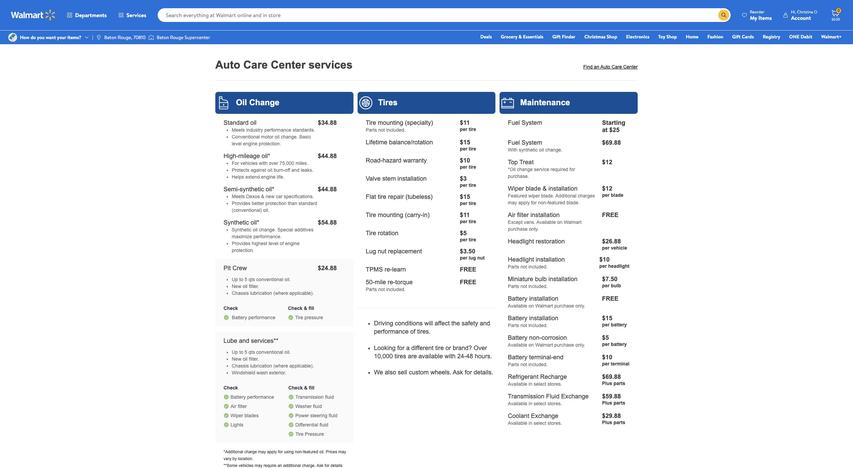 Task type: locate. For each thing, give the bounding box(es) containing it.
0 horizontal spatial gift
[[552, 33, 561, 40]]

gift cards link
[[729, 33, 757, 40]]

baton
[[104, 34, 117, 41], [157, 34, 169, 41]]

more
[[449, 6, 463, 15]]

clear search field text image
[[710, 12, 716, 18]]

departments button
[[61, 7, 112, 23]]

2 shop from the left
[[666, 33, 677, 40]]

0 horizontal spatial  image
[[8, 33, 17, 42]]

do
[[31, 34, 36, 41]]

&
[[519, 33, 522, 40]]

terms
[[401, 6, 416, 15]]

shop inside christmas shop link
[[607, 33, 617, 40]]

one debit link
[[786, 33, 815, 40]]

electronics link
[[623, 33, 653, 40]]

fashion link
[[704, 33, 726, 40]]

gift
[[552, 33, 561, 40], [732, 33, 741, 40]]

baton rouge, 70810
[[104, 34, 146, 41]]

toy
[[658, 33, 665, 40]]

1 horizontal spatial  image
[[96, 35, 101, 40]]

learn more link
[[433, 6, 463, 15]]

departments
[[75, 11, 107, 19]]

0 horizontal spatial shop
[[607, 33, 617, 40]]

reorder
[[750, 9, 765, 15]]

2 horizontal spatial  image
[[148, 34, 154, 41]]

deals
[[480, 33, 492, 40]]

 image
[[8, 33, 17, 42], [148, 34, 154, 41], [96, 35, 101, 40]]

baton for baton rouge supercenter
[[157, 34, 169, 41]]

1 horizontal spatial baton
[[157, 34, 169, 41]]

1 shop from the left
[[607, 33, 617, 40]]

grocery & essentials
[[501, 33, 543, 40]]

shop inside toy shop "link"
[[666, 33, 677, 40]]

2 gift from the left
[[732, 33, 741, 40]]

gift for gift cards
[[732, 33, 741, 40]]

1 gift from the left
[[552, 33, 561, 40]]

shop for christmas shop
[[607, 33, 617, 40]]

one debit
[[789, 33, 812, 40]]

baton for baton rouge, 70810
[[104, 34, 117, 41]]

items?
[[67, 34, 81, 41]]

shop right toy
[[666, 33, 677, 40]]

 image for baton rouge, 70810
[[96, 35, 101, 40]]

my
[[750, 14, 757, 21]]

|
[[92, 34, 93, 41]]

 image right |
[[96, 35, 101, 40]]

registry
[[763, 33, 780, 40]]

see terms link
[[390, 6, 416, 15]]

want
[[46, 34, 56, 41]]

gift cards
[[732, 33, 754, 40]]

0
[[837, 8, 840, 13]]

0 $0.00
[[832, 8, 840, 22]]

2 baton from the left
[[157, 34, 169, 41]]

baton rouge supercenter
[[157, 34, 210, 41]]

$0.00
[[832, 17, 840, 22]]

0 horizontal spatial baton
[[104, 34, 117, 41]]

hi, christina o account
[[791, 9, 817, 21]]

how do you want your items?
[[20, 34, 81, 41]]

shop right christmas
[[607, 33, 617, 40]]

baton left rouge,
[[104, 34, 117, 41]]

 image right 70810 at the left top of page
[[148, 34, 154, 41]]

account
[[791, 14, 811, 21]]

baton left rouge
[[157, 34, 169, 41]]

1 horizontal spatial shop
[[666, 33, 677, 40]]

gift left finder on the right of the page
[[552, 33, 561, 40]]

grocery
[[501, 33, 517, 40]]

supercenter
[[185, 34, 210, 41]]

1 baton from the left
[[104, 34, 117, 41]]

1 horizontal spatial gift
[[732, 33, 741, 40]]

70810
[[133, 34, 146, 41]]

hi,
[[791, 9, 796, 15]]

 image left how
[[8, 33, 17, 42]]

gift left cards
[[732, 33, 741, 40]]

services button
[[112, 7, 152, 23]]

search icon image
[[721, 12, 727, 18]]

shop
[[607, 33, 617, 40], [666, 33, 677, 40]]



Task type: describe. For each thing, give the bounding box(es) containing it.
one
[[789, 33, 800, 40]]

home link
[[683, 33, 702, 40]]

Search search field
[[158, 8, 731, 22]]

finder
[[562, 33, 575, 40]]

 image for how do you want your items?
[[8, 33, 17, 42]]

shop for toy shop
[[666, 33, 677, 40]]

reorder my items
[[750, 9, 772, 21]]

learn
[[433, 6, 448, 15]]

walmart image
[[11, 10, 56, 21]]

fashion
[[707, 33, 723, 40]]

christina
[[797, 9, 813, 15]]

rouge,
[[118, 34, 132, 41]]

Walmart Site-Wide search field
[[158, 8, 731, 22]]

deals link
[[477, 33, 495, 40]]

o
[[814, 9, 817, 15]]

christmas shop
[[584, 33, 617, 40]]

services
[[127, 11, 146, 19]]

electronics
[[626, 33, 649, 40]]

home
[[686, 33, 699, 40]]

 image for baton rouge supercenter
[[148, 34, 154, 41]]

christmas shop link
[[581, 33, 620, 40]]

registry link
[[760, 33, 783, 40]]

toy shop link
[[655, 33, 680, 40]]

walmart+
[[821, 33, 842, 40]]

see
[[390, 6, 400, 15]]

free tire repair & warranty image
[[221, 0, 632, 31]]

your
[[57, 34, 66, 41]]

gift finder link
[[549, 33, 579, 40]]

debit
[[801, 33, 812, 40]]

gift finder
[[552, 33, 575, 40]]

learn more
[[433, 6, 463, 15]]

toy shop
[[658, 33, 677, 40]]

rouge
[[170, 34, 183, 41]]

grocery & essentials link
[[498, 33, 547, 40]]

walmart+ link
[[818, 33, 845, 40]]

how
[[20, 34, 29, 41]]

gift for gift finder
[[552, 33, 561, 40]]

items
[[759, 14, 772, 21]]

you
[[37, 34, 45, 41]]

see terms
[[390, 6, 416, 15]]

cards
[[742, 33, 754, 40]]

christmas
[[584, 33, 606, 40]]

essentials
[[523, 33, 543, 40]]



Task type: vqa. For each thing, say whether or not it's contained in the screenshot.
Electronics 'link'
yes



